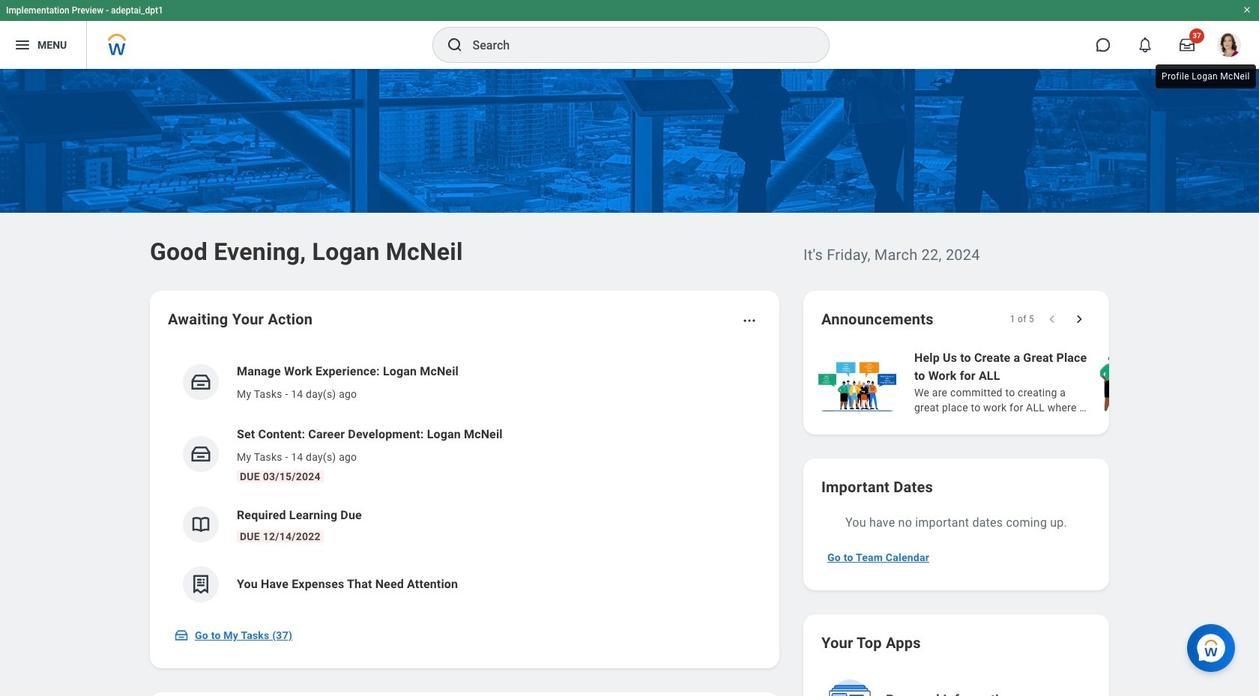 Task type: vqa. For each thing, say whether or not it's contained in the screenshot.
Actions row
no



Task type: locate. For each thing, give the bounding box(es) containing it.
inbox image
[[174, 628, 189, 643]]

dashboard expenses image
[[190, 573, 212, 596]]

close environment banner image
[[1243, 5, 1252, 14]]

list
[[816, 348, 1259, 417], [168, 351, 762, 615]]

1 vertical spatial inbox image
[[190, 443, 212, 465]]

justify image
[[13, 36, 31, 54]]

inbox large image
[[1180, 37, 1195, 52]]

chevron left small image
[[1045, 312, 1060, 327]]

banner
[[0, 0, 1259, 69]]

inbox image
[[190, 371, 212, 394], [190, 443, 212, 465]]

tooltip
[[1153, 61, 1259, 91]]

main content
[[0, 69, 1259, 696]]

chevron right small image
[[1072, 312, 1087, 327]]

Search Workday  search field
[[473, 28, 798, 61]]

related actions image
[[742, 313, 757, 328]]

book open image
[[190, 513, 212, 536]]

0 vertical spatial inbox image
[[190, 371, 212, 394]]

search image
[[446, 36, 464, 54]]

status
[[1010, 313, 1034, 325]]



Task type: describe. For each thing, give the bounding box(es) containing it.
notifications large image
[[1138, 37, 1153, 52]]

profile logan mcneil image
[[1217, 33, 1241, 60]]

0 horizontal spatial list
[[168, 351, 762, 615]]

1 inbox image from the top
[[190, 371, 212, 394]]

2 inbox image from the top
[[190, 443, 212, 465]]

1 horizontal spatial list
[[816, 348, 1259, 417]]



